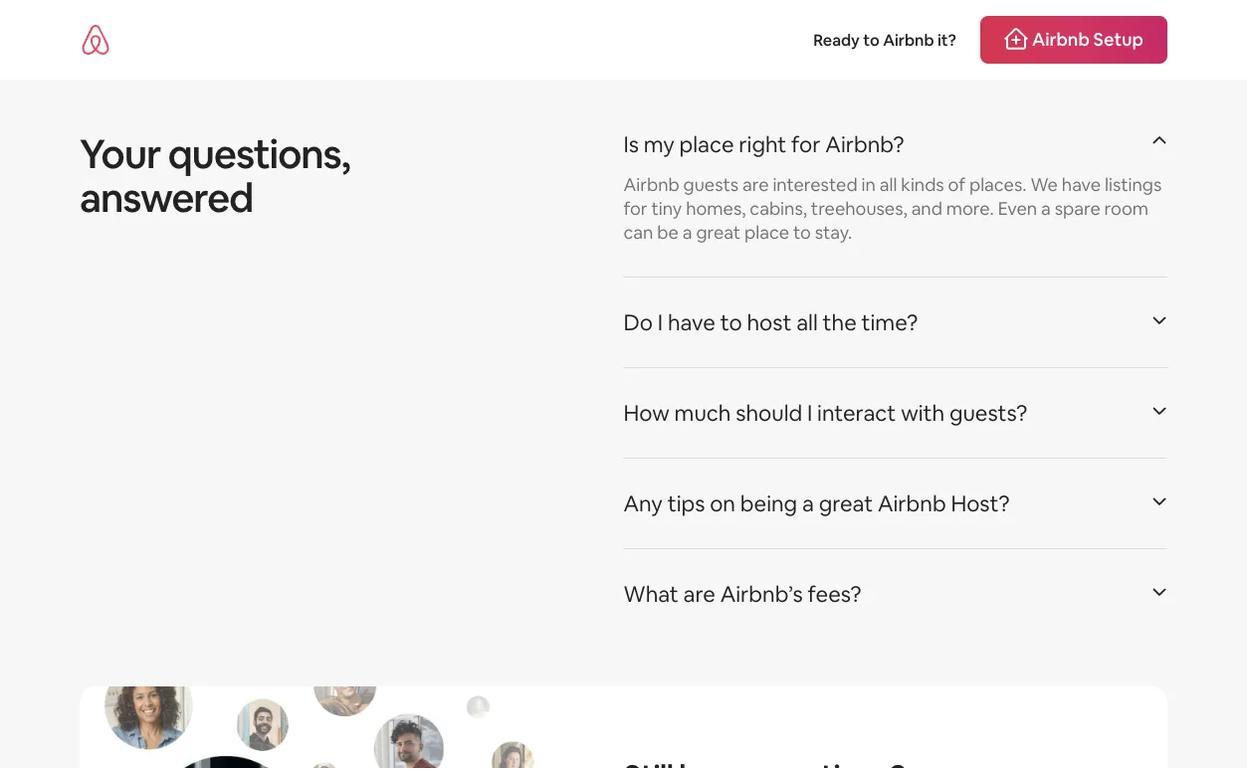 Task type: describe. For each thing, give the bounding box(es) containing it.
necessary
[[961, 557, 1045, 580]]

be
[[657, 221, 679, 245]]

airbnb left setup
[[1032, 28, 1090, 51]]

great inside airbnb guests are interested in all kinds of places. we have listings for tiny homes, cabins, treehouses, and more. even a spare room can be a great place to stay.
[[696, 221, 741, 245]]

0 vertical spatial like
[[1137, 557, 1164, 580]]

questions,
[[168, 128, 350, 179]]

listings
[[1105, 173, 1162, 197]]

place inside getting the basics down goes a long way. keep your place clean, respond to guests promptly, and provide necessary amenities, like fresh towels. some hosts like adding a personal touch, such as putting out fresh flowers or sharing a list of local places to explore —but it's not required.
[[1054, 533, 1098, 556]]

on
[[710, 489, 736, 518]]

explore
[[1100, 604, 1162, 628]]

place inside dropdown button
[[679, 130, 734, 158]]

do
[[624, 308, 653, 337]]

1 vertical spatial fresh
[[721, 604, 763, 628]]

the inside getting the basics down goes a long way. keep your place clean, respond to guests promptly, and provide necessary amenities, like fresh towels. some hosts like adding a personal touch, such as putting out fresh flowers or sharing a list of local places to explore —but it's not required.
[[692, 533, 719, 556]]

how much should i interact with guests?
[[624, 399, 1028, 427]]

ready
[[813, 29, 860, 50]]

0 horizontal spatial fresh
[[624, 580, 666, 604]]

how much should i interact with guests? button
[[624, 384, 1168, 442]]

places
[[1021, 604, 1074, 628]]

for inside dropdown button
[[791, 130, 821, 158]]

airbnb homepage image
[[80, 24, 111, 56]]

treehouses,
[[811, 197, 908, 221]]

to down such
[[1078, 604, 1096, 628]]

to inside airbnb guests are interested in all kinds of places. we have listings for tiny homes, cabins, treehouses, and more. even a spare room can be a great place to stay.
[[793, 221, 811, 245]]

airbnb setup
[[1032, 28, 1144, 51]]

getting the basics down goes a long way. keep your place clean, respond to guests promptly, and provide necessary amenities, like fresh towels. some hosts like adding a personal touch, such as putting out fresh flowers or sharing a list of local places to explore —but it's not required.
[[624, 533, 1164, 652]]

a left 'long' on the bottom of the page
[[873, 533, 883, 556]]

sharing
[[853, 604, 913, 628]]

touch,
[[1015, 580, 1068, 604]]

it?
[[938, 29, 957, 50]]

a inside dropdown button
[[802, 489, 814, 518]]

do i have to host all the time?
[[624, 308, 918, 337]]

in
[[862, 173, 876, 197]]

all for the
[[797, 308, 818, 337]]

and inside airbnb guests are interested in all kinds of places. we have listings for tiny homes, cabins, treehouses, and more. even a spare room can be a great place to stay.
[[911, 197, 943, 221]]

airbnb left it?
[[883, 29, 934, 50]]

way.
[[926, 533, 962, 556]]

down
[[778, 533, 825, 556]]

flowers
[[767, 604, 827, 628]]

not
[[701, 628, 729, 652]]

cabins,
[[750, 197, 807, 221]]

of inside airbnb guests are interested in all kinds of places. we have listings for tiny homes, cabins, treehouses, and more. even a spare room can be a great place to stay.
[[948, 173, 966, 197]]

provide
[[895, 557, 958, 580]]

interact
[[817, 399, 896, 427]]

airbnb guests are interested in all kinds of places. we have listings for tiny homes, cabins, treehouses, and more. even a spare room can be a great place to stay.
[[624, 173, 1162, 245]]

personal
[[940, 580, 1011, 604]]

airbnb inside airbnb guests are interested in all kinds of places. we have listings for tiny homes, cabins, treehouses, and more. even a spare room can be a great place to stay.
[[624, 173, 680, 197]]

goes
[[829, 533, 869, 556]]

amenities,
[[1049, 557, 1133, 580]]

long
[[887, 533, 923, 556]]

airbnb inside dropdown button
[[878, 489, 946, 518]]

putting
[[624, 604, 685, 628]]

setup
[[1094, 28, 1144, 51]]

any tips on being a great airbnb host? button
[[624, 475, 1168, 533]]

it's
[[674, 628, 697, 652]]

stay.
[[815, 221, 852, 245]]

required.
[[733, 628, 807, 652]]

host?
[[951, 489, 1010, 518]]

such
[[1072, 580, 1110, 604]]

homes,
[[686, 197, 746, 221]]

to inside "do i have to host all the time?" dropdown button
[[720, 308, 742, 337]]

is my place right for airbnb?
[[624, 130, 904, 158]]

interested
[[773, 173, 858, 197]]



Task type: vqa. For each thing, say whether or not it's contained in the screenshot.
Hosts at the bottom right
yes



Task type: locate. For each thing, give the bounding box(es) containing it.
fresh down some
[[721, 604, 763, 628]]

guests inside getting the basics down goes a long way. keep your place clean, respond to guests promptly, and provide necessary amenities, like fresh towels. some hosts like adding a personal touch, such as putting out fresh flowers or sharing a list of local places to explore —but it's not required.
[[718, 557, 773, 580]]

a
[[1041, 197, 1051, 221], [683, 221, 692, 245], [802, 489, 814, 518], [873, 533, 883, 556], [927, 580, 936, 604], [917, 604, 926, 628]]

for
[[791, 130, 821, 158], [624, 197, 648, 221]]

adding
[[866, 580, 923, 604]]

airbnb up tiny
[[624, 173, 680, 197]]

respond
[[624, 557, 692, 580]]

the inside dropdown button
[[823, 308, 857, 337]]

1 horizontal spatial i
[[807, 399, 813, 427]]

room
[[1105, 197, 1149, 221]]

is
[[624, 130, 639, 158]]

my
[[644, 130, 675, 158]]

have inside airbnb guests are interested in all kinds of places. we have listings for tiny homes, cabins, treehouses, and more. even a spare room can be a great place to stay.
[[1062, 173, 1101, 197]]

even
[[998, 197, 1037, 221]]

airbnb up 'long' on the bottom of the page
[[878, 489, 946, 518]]

1 horizontal spatial the
[[823, 308, 857, 337]]

0 vertical spatial place
[[679, 130, 734, 158]]

and inside getting the basics down goes a long way. keep your place clean, respond to guests promptly, and provide necessary amenities, like fresh towels. some hosts like adding a personal touch, such as putting out fresh flowers or sharing a list of local places to explore —but it's not required.
[[860, 557, 891, 580]]

guests
[[683, 173, 739, 197], [718, 557, 773, 580]]

place up amenities,
[[1054, 533, 1098, 556]]

have up spare
[[1062, 173, 1101, 197]]

basics
[[723, 533, 775, 556]]

a left 'list'
[[917, 604, 926, 628]]

like down clean,
[[1137, 557, 1164, 580]]

0 horizontal spatial place
[[679, 130, 734, 158]]

time?
[[862, 308, 918, 337]]

a right be in the top of the page
[[683, 221, 692, 245]]

any
[[624, 489, 663, 518]]

local
[[979, 604, 1017, 628]]

1 vertical spatial have
[[668, 308, 716, 337]]

and
[[911, 197, 943, 221], [860, 557, 891, 580]]

i inside dropdown button
[[658, 308, 663, 337]]

i right the do
[[658, 308, 663, 337]]

list
[[930, 604, 954, 628]]

great inside any tips on being a great airbnb host? dropdown button
[[819, 489, 873, 518]]

the left basics
[[692, 533, 719, 556]]

can
[[624, 221, 653, 245]]

0 horizontal spatial for
[[624, 197, 648, 221]]

guests inside airbnb guests are interested in all kinds of places. we have listings for tiny homes, cabins, treehouses, and more. even a spare room can be a great place to stay.
[[683, 173, 739, 197]]

your questions, answered
[[80, 128, 350, 223]]

1 horizontal spatial like
[[1137, 557, 1164, 580]]

have right the do
[[668, 308, 716, 337]]

airbnb
[[1032, 28, 1090, 51], [883, 29, 934, 50], [624, 173, 680, 197], [878, 489, 946, 518]]

for up can
[[624, 197, 648, 221]]

more.
[[946, 197, 994, 221]]

1 vertical spatial of
[[958, 604, 975, 628]]

1 vertical spatial great
[[819, 489, 873, 518]]

and up adding
[[860, 557, 891, 580]]

much
[[674, 399, 731, 427]]

i right should
[[807, 399, 813, 427]]

have inside dropdown button
[[668, 308, 716, 337]]

place inside airbnb guests are interested in all kinds of places. we have listings for tiny homes, cabins, treehouses, and more. even a spare room can be a great place to stay.
[[745, 221, 789, 245]]

how
[[624, 399, 670, 427]]

a down we
[[1041, 197, 1051, 221]]

to left stay. on the top of page
[[793, 221, 811, 245]]

have
[[1062, 173, 1101, 197], [668, 308, 716, 337]]

tips
[[668, 489, 705, 518]]

of up more.
[[948, 173, 966, 197]]

like up or
[[834, 580, 862, 604]]

all right host
[[797, 308, 818, 337]]

host
[[747, 308, 792, 337]]

with
[[901, 399, 945, 427]]

0 horizontal spatial and
[[860, 557, 891, 580]]

2 vertical spatial place
[[1054, 533, 1098, 556]]

great down homes, on the right top
[[696, 221, 741, 245]]

fresh up putting
[[624, 580, 666, 604]]

airbnb setup link
[[980, 16, 1168, 64]]

0 horizontal spatial like
[[834, 580, 862, 604]]

1 horizontal spatial and
[[911, 197, 943, 221]]

1 horizontal spatial place
[[745, 221, 789, 245]]

0 horizontal spatial great
[[696, 221, 741, 245]]

spare
[[1055, 197, 1101, 221]]

1 horizontal spatial for
[[791, 130, 821, 158]]

great
[[696, 221, 741, 245], [819, 489, 873, 518]]

is my place right for airbnb? button
[[624, 116, 1168, 173]]

i inside dropdown button
[[807, 399, 813, 427]]

should
[[736, 399, 802, 427]]

of inside getting the basics down goes a long way. keep your place clean, respond to guests promptly, and provide necessary amenities, like fresh towels. some hosts like adding a personal touch, such as putting out fresh flowers or sharing a list of local places to explore —but it's not required.
[[958, 604, 975, 628]]

kinds
[[901, 173, 944, 197]]

a down provide
[[927, 580, 936, 604]]

1 vertical spatial guests
[[718, 557, 773, 580]]

getting
[[624, 533, 688, 556]]

0 vertical spatial for
[[791, 130, 821, 158]]

1 vertical spatial and
[[860, 557, 891, 580]]

answered
[[80, 171, 253, 223]]

ready to airbnb it?
[[813, 29, 957, 50]]

0 vertical spatial have
[[1062, 173, 1101, 197]]

1 vertical spatial like
[[834, 580, 862, 604]]

do i have to host all the time? button
[[624, 294, 1168, 352]]

i
[[658, 308, 663, 337], [807, 399, 813, 427]]

towels.
[[670, 580, 728, 604]]

guests?
[[950, 399, 1028, 427]]

all
[[880, 173, 897, 197], [797, 308, 818, 337]]

great up goes
[[819, 489, 873, 518]]

being
[[740, 489, 797, 518]]

fresh
[[624, 580, 666, 604], [721, 604, 763, 628]]

place
[[679, 130, 734, 158], [745, 221, 789, 245], [1054, 533, 1098, 556]]

all for kinds
[[880, 173, 897, 197]]

1 horizontal spatial great
[[819, 489, 873, 518]]

hosts
[[783, 580, 830, 604]]

—but
[[624, 628, 670, 652]]

to left host
[[720, 308, 742, 337]]

guests up homes, on the right top
[[683, 173, 739, 197]]

and down kinds
[[911, 197, 943, 221]]

or
[[831, 604, 849, 628]]

0 vertical spatial and
[[911, 197, 943, 221]]

0 vertical spatial the
[[823, 308, 857, 337]]

all inside dropdown button
[[797, 308, 818, 337]]

any tips on being a great airbnb host?
[[624, 489, 1010, 518]]

for inside airbnb guests are interested in all kinds of places. we have listings for tiny homes, cabins, treehouses, and more. even a spare room can be a great place to stay.
[[624, 197, 648, 221]]

places.
[[969, 173, 1027, 197]]

the left time?
[[823, 308, 857, 337]]

0 vertical spatial all
[[880, 173, 897, 197]]

of right 'list'
[[958, 604, 975, 628]]

0 horizontal spatial the
[[692, 533, 719, 556]]

1 vertical spatial i
[[807, 399, 813, 427]]

to
[[863, 29, 880, 50], [793, 221, 811, 245], [720, 308, 742, 337], [696, 557, 714, 580], [1078, 604, 1096, 628]]

0 horizontal spatial i
[[658, 308, 663, 337]]

1 vertical spatial place
[[745, 221, 789, 245]]

0 vertical spatial great
[[696, 221, 741, 245]]

0 horizontal spatial all
[[797, 308, 818, 337]]

1 vertical spatial the
[[692, 533, 719, 556]]

a right being
[[802, 489, 814, 518]]

clean,
[[1102, 533, 1150, 556]]

the
[[823, 308, 857, 337], [692, 533, 719, 556]]

2 horizontal spatial place
[[1054, 533, 1098, 556]]

1 horizontal spatial fresh
[[721, 604, 763, 628]]

1 horizontal spatial all
[[880, 173, 897, 197]]

keep
[[966, 533, 1009, 556]]

for up interested
[[791, 130, 821, 158]]

promptly,
[[777, 557, 856, 580]]

airbnb?
[[826, 130, 904, 158]]

0 horizontal spatial have
[[668, 308, 716, 337]]

0 vertical spatial guests
[[683, 173, 739, 197]]

are
[[743, 173, 769, 197]]

some
[[732, 580, 779, 604]]

out
[[689, 604, 717, 628]]

1 horizontal spatial have
[[1062, 173, 1101, 197]]

all inside airbnb guests are interested in all kinds of places. we have listings for tiny homes, cabins, treehouses, and more. even a spare room can be a great place to stay.
[[880, 173, 897, 197]]

your
[[80, 128, 160, 179]]

1 vertical spatial for
[[624, 197, 648, 221]]

like
[[1137, 557, 1164, 580], [834, 580, 862, 604]]

guests down basics
[[718, 557, 773, 580]]

right
[[739, 130, 787, 158]]

as
[[1114, 580, 1132, 604]]

to up 'towels.'
[[696, 557, 714, 580]]

0 vertical spatial of
[[948, 173, 966, 197]]

your
[[1013, 533, 1050, 556]]

0 vertical spatial fresh
[[624, 580, 666, 604]]

tiny
[[652, 197, 682, 221]]

0 vertical spatial i
[[658, 308, 663, 337]]

to right ready
[[863, 29, 880, 50]]

1 vertical spatial all
[[797, 308, 818, 337]]

place down cabins,
[[745, 221, 789, 245]]

all right "in" at top
[[880, 173, 897, 197]]

place right my
[[679, 130, 734, 158]]

we
[[1031, 173, 1058, 197]]



